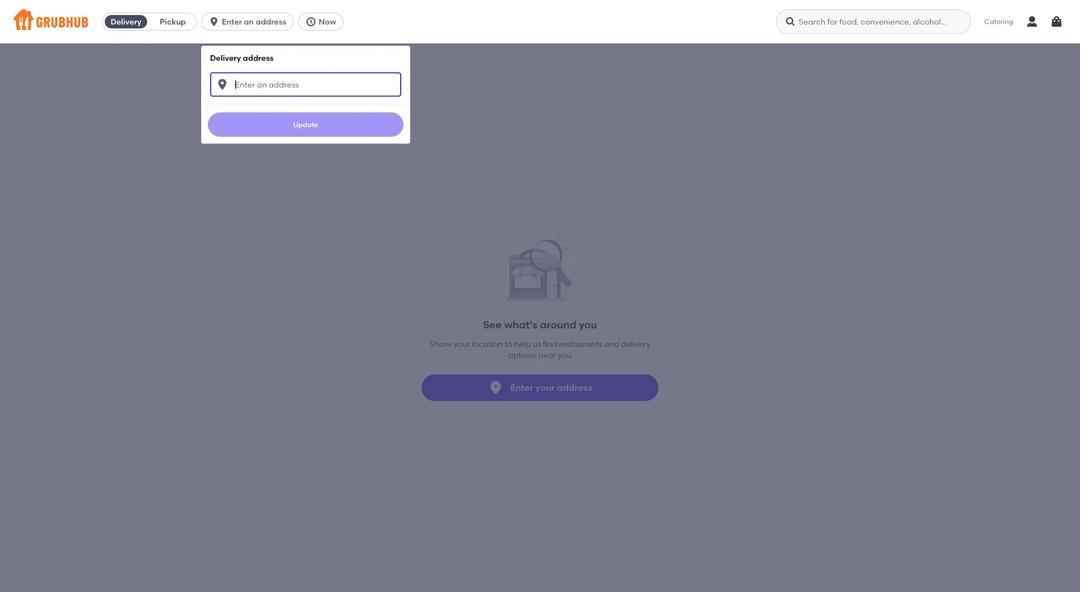 Task type: describe. For each thing, give the bounding box(es) containing it.
what's
[[504, 318, 538, 331]]

help
[[514, 339, 531, 349]]

location
[[472, 339, 503, 349]]

delivery for delivery
[[111, 17, 141, 26]]

now
[[319, 17, 336, 26]]

enter an address
[[222, 17, 286, 26]]

share your location to help us find restaurants and delivery options near you
[[430, 339, 651, 360]]

you inside share your location to help us find restaurants and delivery options near you
[[558, 350, 572, 360]]

1 vertical spatial address
[[243, 53, 274, 62]]

share
[[430, 339, 452, 349]]

Enter an address search field
[[210, 72, 401, 97]]

enter your address
[[510, 382, 592, 393]]

enter an address button
[[201, 13, 298, 31]]

enter for enter an address
[[222, 17, 242, 26]]

around
[[540, 318, 577, 331]]

your for share
[[454, 339, 470, 349]]

main navigation navigation
[[0, 0, 1080, 592]]

an
[[244, 17, 254, 26]]

pickup button
[[149, 13, 196, 31]]

us
[[533, 339, 541, 349]]

now button
[[298, 13, 348, 31]]

delivery for delivery address
[[210, 53, 241, 62]]

see what's around you
[[483, 318, 597, 331]]

update button
[[208, 112, 404, 137]]

1 horizontal spatial you
[[579, 318, 597, 331]]

delivery address
[[210, 53, 274, 62]]

svg image
[[305, 16, 317, 27]]

your for enter
[[536, 382, 555, 393]]

delivery
[[621, 339, 651, 349]]



Task type: locate. For each thing, give the bounding box(es) containing it.
0 vertical spatial enter
[[222, 17, 242, 26]]

enter right position icon
[[510, 382, 533, 393]]

you
[[579, 318, 597, 331], [558, 350, 572, 360]]

1 vertical spatial delivery
[[210, 53, 241, 62]]

1 horizontal spatial your
[[536, 382, 555, 393]]

catering
[[985, 17, 1013, 26]]

your right share
[[454, 339, 470, 349]]

1 vertical spatial enter
[[510, 382, 533, 393]]

you right near
[[558, 350, 572, 360]]

address down "restaurants"
[[557, 382, 592, 393]]

0 vertical spatial address
[[256, 17, 286, 26]]

to
[[505, 339, 513, 349]]

delivery inside delivery button
[[111, 17, 141, 26]]

1 vertical spatial your
[[536, 382, 555, 393]]

see
[[483, 318, 502, 331]]

0 horizontal spatial enter
[[222, 17, 242, 26]]

0 horizontal spatial you
[[558, 350, 572, 360]]

2 vertical spatial address
[[557, 382, 592, 393]]

near
[[539, 350, 556, 360]]

0 horizontal spatial your
[[454, 339, 470, 349]]

update
[[293, 120, 318, 129]]

enter left an
[[222, 17, 242, 26]]

svg image inside enter an address button
[[209, 16, 220, 27]]

your down near
[[536, 382, 555, 393]]

0 horizontal spatial delivery
[[111, 17, 141, 26]]

options
[[509, 350, 537, 360]]

enter for enter your address
[[510, 382, 533, 393]]

delivery
[[111, 17, 141, 26], [210, 53, 241, 62]]

position icon image
[[488, 380, 504, 396]]

address
[[256, 17, 286, 26], [243, 53, 274, 62], [557, 382, 592, 393]]

your
[[454, 339, 470, 349], [536, 382, 555, 393]]

delivery left pickup 'button'
[[111, 17, 141, 26]]

address down enter an address
[[243, 53, 274, 62]]

address for enter an address
[[256, 17, 286, 26]]

svg image
[[1050, 15, 1064, 28], [209, 16, 220, 27], [785, 16, 796, 27], [216, 78, 229, 91]]

delivery down enter an address button at the top left of page
[[210, 53, 241, 62]]

and
[[604, 339, 619, 349]]

address for enter your address
[[557, 382, 592, 393]]

address right an
[[256, 17, 286, 26]]

delivery button
[[103, 13, 149, 31]]

your inside share your location to help us find restaurants and delivery options near you
[[454, 339, 470, 349]]

restaurants
[[559, 339, 603, 349]]

pickup
[[160, 17, 186, 26]]

0 vertical spatial delivery
[[111, 17, 141, 26]]

enter your address button
[[422, 374, 659, 401]]

you up "restaurants"
[[579, 318, 597, 331]]

1 horizontal spatial delivery
[[210, 53, 241, 62]]

0 vertical spatial you
[[579, 318, 597, 331]]

1 vertical spatial you
[[558, 350, 572, 360]]

0 vertical spatial your
[[454, 339, 470, 349]]

enter inside main navigation navigation
[[222, 17, 242, 26]]

enter
[[222, 17, 242, 26], [510, 382, 533, 393]]

your inside button
[[536, 382, 555, 393]]

1 horizontal spatial enter
[[510, 382, 533, 393]]

catering button
[[977, 9, 1021, 34]]

find
[[543, 339, 557, 349]]



Task type: vqa. For each thing, say whether or not it's contained in the screenshot.
Update button
yes



